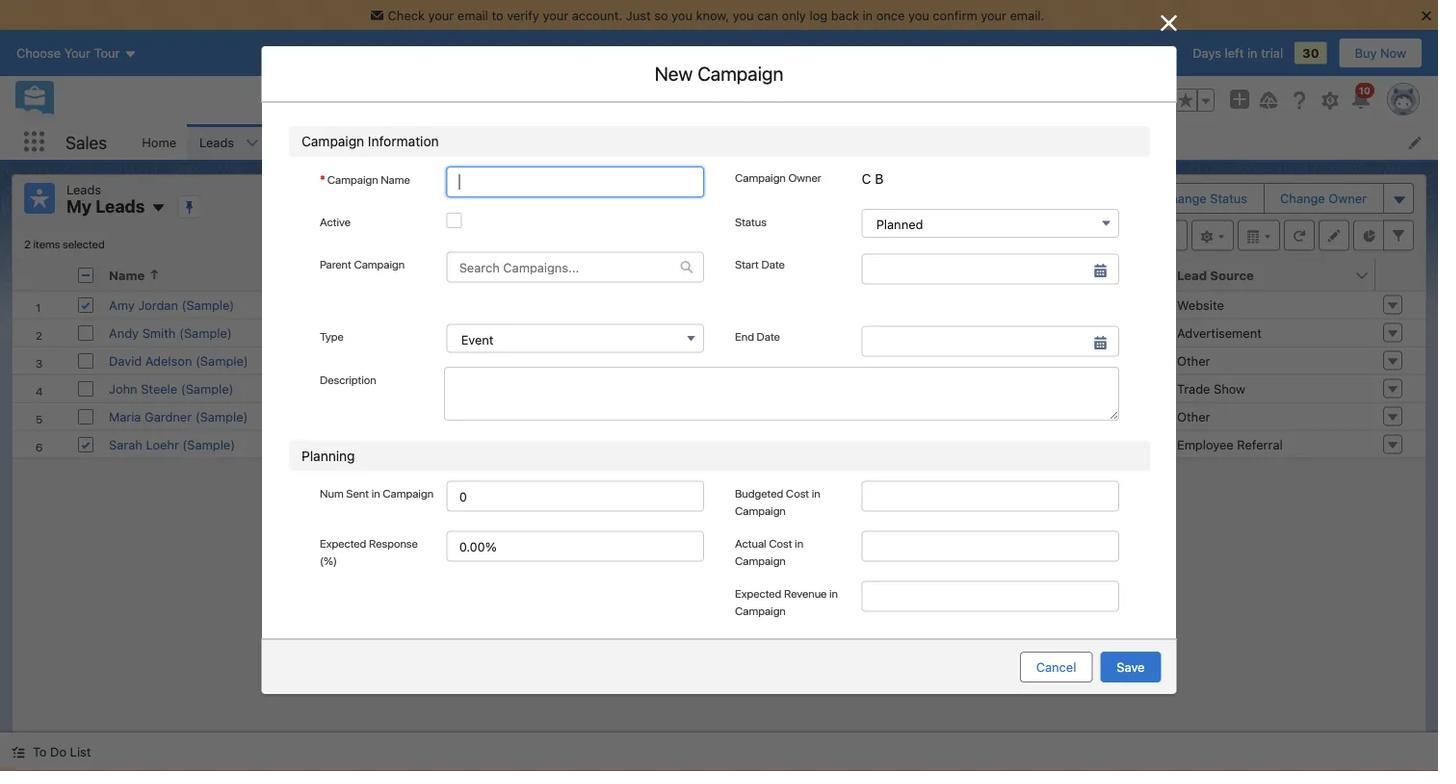 Task type: describe. For each thing, give the bounding box(es) containing it.
parent
[[319, 258, 351, 271]]

(sample) for amy jordan (sample)
[[182, 298, 234, 312]]

back
[[831, 8, 859, 22]]

do
[[50, 745, 67, 760]]

list view controls image
[[1192, 220, 1234, 251]]

my
[[66, 196, 92, 217]]

info@salesforce.com link for 3c
[[353, 410, 474, 424]]

1 horizontal spatial to
[[685, 184, 702, 207]]

list containing home
[[130, 124, 1439, 160]]

name inside name button
[[109, 268, 145, 282]]

in right back
[[863, 8, 873, 22]]

sent
[[346, 487, 369, 501]]

employee
[[1177, 437, 1234, 452]]

know,
[[696, 8, 730, 22]]

0 vertical spatial name
[[380, 172, 410, 186]]

publishing
[[857, 354, 917, 368]]

change status button
[[1147, 184, 1263, 213]]

change status
[[1162, 191, 1248, 206]]

b
[[875, 171, 883, 186]]

select list display image
[[1238, 220, 1281, 251]]

start
[[735, 258, 759, 271]]

(sample) for john steele (sample)
[[181, 382, 234, 396]]

expected response (%)
[[319, 537, 418, 568]]

campaign right 'parent'
[[354, 258, 404, 271]]

phone element
[[567, 260, 798, 291]]

inverse image
[[1158, 12, 1181, 35]]

0 vertical spatial text default image
[[680, 261, 693, 274]]

Expected Revenue in Campaign text field
[[862, 582, 1119, 612]]

overwrite member status
[[450, 487, 597, 501]]

universal technologies link
[[794, 326, 928, 340]]

date for end date
[[756, 330, 780, 344]]

0 horizontal spatial to
[[492, 8, 504, 22]]

selected for 2 items selected
[[63, 238, 105, 251]]

log
[[810, 8, 828, 22]]

2 for 2 leads selected
[[426, 240, 434, 255]]

feedback
[[1121, 46, 1178, 60]]

1 you from the left
[[672, 8, 693, 22]]

can
[[758, 8, 779, 22]]

Description text field
[[444, 367, 1119, 421]]

item number image
[[13, 260, 70, 291]]

sarah loehr (sample)
[[109, 437, 235, 452]]

30
[[1303, 46, 1320, 60]]

in for actual cost in campaign
[[795, 537, 803, 551]]

email.
[[1010, 8, 1045, 22]]

name element
[[101, 260, 357, 291]]

leads right my
[[96, 196, 145, 217]]

in for budgeted cost in campaign
[[812, 487, 820, 501]]

campaign right sent
[[382, 487, 433, 501]]

medlife, inc. link
[[794, 437, 869, 452]]

Actual Cost in Campaign text field
[[862, 531, 1119, 562]]

3 your from the left
[[981, 8, 1007, 22]]

Parent Campaign text field
[[447, 253, 680, 282]]

planning
[[301, 448, 355, 464]]

in for days left in trial
[[1248, 46, 1258, 60]]

dot
[[833, 354, 853, 368]]

green dot publishing
[[794, 354, 917, 368]]

info@salesforce.com for green
[[353, 354, 474, 368]]

campaign up *
[[301, 133, 364, 149]]

response
[[368, 537, 418, 551]]

medlife, inc.
[[794, 437, 869, 452]]

employee referral
[[1177, 437, 1283, 452]]

lead status element
[[1021, 260, 1181, 291]]

3c systems
[[794, 410, 864, 424]]

advertisement
[[1177, 326, 1262, 340]]

leave
[[1083, 46, 1117, 60]]

home link
[[130, 124, 188, 160]]

campaign name
[[327, 172, 410, 186]]

john
[[109, 382, 137, 396]]

Start Date text field
[[862, 254, 1119, 285]]

green
[[794, 354, 829, 368]]

universal
[[794, 326, 848, 340]]

Budgeted Cost in Campaign text field
[[862, 481, 1119, 512]]

inc.
[[848, 437, 869, 452]]

technologies
[[851, 326, 928, 340]]

change for change owner
[[1281, 191, 1326, 206]]

Search My Leads list view. search field
[[957, 220, 1188, 251]]

2 you from the left
[[733, 8, 754, 22]]

2 for 2 items selected
[[24, 238, 31, 251]]

contacts
[[385, 135, 438, 149]]

check
[[388, 8, 425, 22]]

1 your from the left
[[428, 8, 454, 22]]

item number element
[[13, 260, 70, 291]]

in for expected revenue in campaign
[[829, 587, 838, 601]]

2 your from the left
[[543, 8, 569, 22]]

expected for expected response (%)
[[319, 537, 366, 551]]

amy jordan (sample)
[[109, 298, 234, 312]]

owner for change owner
[[1329, 191, 1367, 206]]

contacts list item
[[374, 124, 474, 160]]

save button
[[1101, 652, 1162, 683]]

planned button
[[862, 209, 1119, 238]]

1 info@salesforce.com from the top
[[353, 326, 474, 340]]

revenue
[[784, 587, 827, 601]]

cost for budgeted
[[786, 487, 809, 501]]

now
[[1381, 46, 1407, 60]]

campaign up search... button
[[698, 62, 784, 85]]

medlife,
[[794, 437, 845, 452]]

lead for lead source
[[1177, 268, 1207, 282]]

accounts
[[282, 135, 337, 149]]

buy now button
[[1339, 38, 1423, 68]]

working for green dot publishing
[[1029, 354, 1077, 368]]

info@salesforce.com link for green
[[353, 354, 474, 368]]

campaign inside budgeted cost in campaign
[[735, 505, 786, 518]]

accounts list item
[[271, 124, 374, 160]]

keep member status
[[450, 470, 570, 485]]

sales
[[66, 132, 107, 152]]

steele
[[141, 382, 178, 396]]

verify
[[507, 8, 539, 22]]

keep
[[450, 470, 479, 485]]

*
[[319, 172, 325, 186]]

amy jordan (sample) link
[[109, 298, 234, 312]]

text default image inside to do list button
[[12, 746, 25, 760]]

days
[[1193, 46, 1222, 60]]

campaign owner
[[735, 171, 821, 184]]

info@salesforce.com link for medlife,
[[353, 437, 474, 452]]

campaign right *
[[327, 172, 378, 186]]

andy
[[109, 326, 139, 340]]

maria gardner (sample) link
[[109, 410, 248, 424]]

lead source
[[1177, 268, 1254, 282]]

referral
[[1238, 437, 1283, 452]]

david
[[109, 354, 142, 368]]

none search field inside my leads|leads|list view element
[[957, 220, 1188, 251]]

active
[[319, 215, 350, 228]]

3c
[[794, 410, 811, 424]]

leave feedback link
[[1083, 46, 1178, 60]]

type
[[319, 330, 343, 344]]

owner for campaign owner
[[788, 171, 821, 184]]

add
[[646, 184, 680, 207]]

list
[[70, 745, 91, 760]]

leads inside 'link'
[[199, 135, 234, 149]]

amy
[[109, 298, 135, 312]]

david adelson (sample)
[[109, 354, 248, 368]]

just
[[626, 8, 651, 22]]

(%)
[[319, 555, 337, 568]]

status for lead status
[[1062, 268, 1103, 282]]

email
[[458, 8, 488, 22]]

4 working from the top
[[1029, 437, 1077, 452]]

campaign inside the actual cost in campaign
[[735, 555, 786, 568]]

member status
[[434, 366, 523, 381]]

0 vertical spatial cancel button
[[858, 531, 931, 561]]

trade show
[[1177, 382, 1246, 396]]

status for change status
[[1211, 191, 1248, 206]]

new
[[655, 62, 693, 85]]

trial
[[1261, 46, 1284, 60]]

trade
[[1177, 382, 1211, 396]]

items
[[33, 238, 60, 251]]

Expected Response (%) text field
[[446, 531, 704, 562]]

status down add to campaign
[[735, 215, 766, 228]]

click to dial disabled image for green
[[574, 354, 694, 368]]

working for 3c systems
[[1029, 410, 1077, 424]]

campaign up start date
[[735, 171, 786, 184]]

systems
[[814, 410, 864, 424]]

budgeted cost in campaign
[[735, 487, 820, 518]]



Task type: locate. For each thing, give the bounding box(es) containing it.
cost right budgeted
[[786, 487, 809, 501]]

(sample) down david adelson (sample) link
[[181, 382, 234, 396]]

2 horizontal spatial you
[[909, 8, 930, 22]]

in inside budgeted cost in campaign
[[812, 487, 820, 501]]

new campaign
[[655, 62, 784, 85]]

1 horizontal spatial you
[[733, 8, 754, 22]]

parent campaign
[[319, 258, 404, 271]]

lead inside button
[[1177, 268, 1207, 282]]

1 vertical spatial other
[[1177, 410, 1211, 424]]

in for num sent in campaign
[[371, 487, 380, 501]]

lead for lead status
[[1029, 268, 1059, 282]]

list
[[130, 124, 1439, 160]]

info@salesforce.com link
[[353, 326, 474, 340], [353, 354, 474, 368], [353, 382, 474, 396], [353, 410, 474, 424], [353, 437, 474, 452]]

adelson
[[145, 354, 192, 368]]

confirm
[[933, 8, 978, 22]]

home
[[142, 135, 176, 149]]

1 click to dial disabled image from the top
[[574, 326, 694, 340]]

1 vertical spatial member
[[510, 487, 558, 501]]

2 left leads
[[426, 240, 434, 255]]

4 info@salesforce.com link from the top
[[353, 410, 474, 424]]

(sample) right gardner
[[195, 410, 248, 424]]

lead source element
[[1170, 260, 1388, 291]]

andy smith (sample)
[[109, 326, 232, 340]]

phone button
[[567, 260, 765, 291]]

status for overwrite member status
[[561, 487, 597, 501]]

1 horizontal spatial cancel button
[[1020, 652, 1093, 683]]

1 change from the left
[[1162, 191, 1207, 206]]

lead inside button
[[1029, 268, 1059, 282]]

other for green dot publishing
[[1177, 354, 1211, 368]]

3 working from the top
[[1029, 410, 1077, 424]]

0 horizontal spatial lead
[[1029, 268, 1059, 282]]

account.
[[572, 8, 623, 22]]

your right "verify"
[[543, 8, 569, 22]]

0 vertical spatial cost
[[786, 487, 809, 501]]

0 vertical spatial to
[[492, 8, 504, 22]]

leads down sales
[[66, 182, 101, 197]]

lead
[[1029, 268, 1059, 282], [1177, 268, 1207, 282]]

0 horizontal spatial 2
[[24, 238, 31, 251]]

information
[[368, 133, 439, 149]]

campaign up start
[[706, 184, 792, 207]]

campaign down budgeted
[[735, 505, 786, 518]]

change up list view controls 'icon' on the top of the page
[[1162, 191, 1207, 206]]

1 vertical spatial name
[[109, 268, 145, 282]]

1 horizontal spatial change
[[1281, 191, 1326, 206]]

company element
[[786, 260, 1033, 291]]

2 info@salesforce.com link from the top
[[353, 354, 474, 368]]

0 vertical spatial expected
[[319, 537, 366, 551]]

1 working from the top
[[1029, 326, 1077, 340]]

3 you from the left
[[909, 8, 930, 22]]

1 vertical spatial to
[[685, 184, 702, 207]]

other for 3c systems
[[1177, 410, 1211, 424]]

2 lead from the left
[[1177, 268, 1207, 282]]

0 vertical spatial owner
[[788, 171, 821, 184]]

you right the so
[[672, 8, 693, 22]]

event button
[[446, 324, 704, 353]]

member for overwrite
[[510, 487, 558, 501]]

3 info@salesforce.com link from the top
[[353, 382, 474, 396]]

1 vertical spatial cancel
[[1037, 661, 1077, 675]]

0 horizontal spatial change
[[1162, 191, 1207, 206]]

you left can
[[733, 8, 754, 22]]

working for universal technologies
[[1029, 326, 1077, 340]]

expected up (%)
[[319, 537, 366, 551]]

cost right 'actual'
[[769, 537, 792, 551]]

expected down the actual cost in campaign
[[735, 587, 781, 601]]

2 left "items"
[[24, 238, 31, 251]]

1 horizontal spatial your
[[543, 8, 569, 22]]

action image
[[1376, 260, 1426, 291]]

2 working from the top
[[1029, 354, 1077, 368]]

0 horizontal spatial cancel button
[[858, 531, 931, 561]]

leads
[[438, 240, 471, 255]]

text default image left start
[[680, 261, 693, 274]]

click to dial disabled image for universal
[[574, 326, 694, 340]]

to right add
[[685, 184, 702, 207]]

1 lead from the left
[[1029, 268, 1059, 282]]

2 change from the left
[[1281, 191, 1326, 206]]

leads right home link
[[199, 135, 234, 149]]

1 vertical spatial cost
[[769, 537, 792, 551]]

0 horizontal spatial text default image
[[12, 746, 25, 760]]

(sample) down maria gardner (sample)
[[182, 437, 235, 452]]

0 horizontal spatial cancel
[[874, 539, 914, 553]]

to do list
[[33, 745, 91, 760]]

1 horizontal spatial name
[[380, 172, 410, 186]]

cost inside the actual cost in campaign
[[769, 537, 792, 551]]

date right end
[[756, 330, 780, 344]]

1 vertical spatial date
[[756, 330, 780, 344]]

(sample) for andy smith (sample)
[[179, 326, 232, 340]]

date right start
[[761, 258, 785, 271]]

to right 'email'
[[492, 8, 504, 22]]

description
[[319, 373, 376, 386]]

sarah loehr (sample) link
[[109, 437, 235, 452]]

Num Sent in Campaign text field
[[446, 481, 704, 512]]

None text field
[[446, 167, 704, 198]]

email
[[353, 268, 386, 282]]

leads
[[199, 135, 234, 149], [66, 182, 101, 197], [96, 196, 145, 217]]

accounts link
[[271, 124, 348, 160]]

Active checkbox
[[446, 213, 462, 228]]

info@salesforce.com
[[353, 326, 474, 340], [353, 354, 474, 368], [353, 382, 474, 396], [353, 410, 474, 424], [353, 437, 474, 452]]

0 horizontal spatial selected
[[63, 238, 105, 251]]

leads list item
[[188, 124, 271, 160]]

0 horizontal spatial owner
[[788, 171, 821, 184]]

name down information
[[380, 172, 410, 186]]

owner inside button
[[1329, 191, 1367, 206]]

1 other from the top
[[1177, 354, 1211, 368]]

status for keep member status
[[534, 470, 570, 485]]

2 info@salesforce.com from the top
[[353, 354, 474, 368]]

text default image left to
[[12, 746, 25, 760]]

in right sent
[[371, 487, 380, 501]]

your
[[428, 8, 454, 22], [543, 8, 569, 22], [981, 8, 1007, 22]]

event
[[461, 333, 493, 347]]

lead status button
[[1021, 260, 1149, 291]]

in down budgeted cost in campaign
[[795, 537, 803, 551]]

status up list view controls 'icon' on the top of the page
[[1211, 191, 1248, 206]]

in inside the actual cost in campaign
[[795, 537, 803, 551]]

4 info@salesforce.com from the top
[[353, 410, 474, 424]]

change for change status
[[1162, 191, 1207, 206]]

name up amy
[[109, 268, 145, 282]]

1 horizontal spatial lead
[[1177, 268, 1207, 282]]

in
[[863, 8, 873, 22], [1248, 46, 1258, 60], [371, 487, 380, 501], [812, 487, 820, 501], [795, 537, 803, 551], [829, 587, 838, 601]]

lead down search my leads list view. search box
[[1029, 268, 1059, 282]]

cost inside budgeted cost in campaign
[[786, 487, 809, 501]]

days left in trial
[[1193, 46, 1284, 60]]

member up overwrite member status in the bottom of the page
[[482, 470, 531, 485]]

email element
[[345, 260, 578, 291]]

0 vertical spatial member
[[482, 470, 531, 485]]

cell
[[70, 260, 101, 291], [567, 374, 786, 402], [786, 374, 1021, 402]]

gardner
[[145, 410, 192, 424]]

cell down end
[[567, 374, 786, 402]]

show
[[1214, 382, 1246, 396]]

1 horizontal spatial cancel
[[1037, 661, 1077, 675]]

campaign down 'actual'
[[735, 555, 786, 568]]

1 vertical spatial cancel button
[[1020, 652, 1093, 683]]

2 click to dial disabled image from the top
[[574, 354, 694, 368]]

selected right "items"
[[63, 238, 105, 251]]

selected right leads
[[474, 240, 528, 255]]

planned
[[876, 217, 923, 232]]

other down trade
[[1177, 410, 1211, 424]]

lead up website
[[1177, 268, 1207, 282]]

0 horizontal spatial your
[[428, 8, 454, 22]]

maria gardner (sample)
[[109, 410, 248, 424]]

my leads|leads|list view element
[[12, 174, 1427, 733]]

(sample) for david adelson (sample)
[[196, 354, 248, 368]]

search...
[[534, 93, 586, 108]]

once
[[877, 8, 905, 22]]

0 vertical spatial status
[[534, 470, 570, 485]]

status up overwrite member status in the bottom of the page
[[534, 470, 570, 485]]

cell down the publishing
[[786, 374, 1021, 402]]

2 items selected
[[24, 238, 105, 251]]

3 info@salesforce.com from the top
[[353, 382, 474, 396]]

actual
[[735, 537, 766, 551]]

cell down my leads status
[[70, 260, 101, 291]]

owner
[[788, 171, 821, 184], [1329, 191, 1367, 206]]

expected for expected revenue in campaign
[[735, 587, 781, 601]]

campaign down leads
[[434, 272, 493, 287]]

website
[[1177, 298, 1225, 312]]

my leads grid
[[13, 260, 1426, 459]]

start date
[[735, 258, 785, 271]]

lead status
[[1029, 268, 1103, 282]]

in right the revenue
[[829, 587, 838, 601]]

info@salesforce.com for 3c
[[353, 410, 474, 424]]

action element
[[1376, 260, 1426, 291]]

2 inside my leads|leads|list view element
[[24, 238, 31, 251]]

status down search my leads list view. search box
[[1062, 268, 1103, 282]]

1 horizontal spatial owner
[[1329, 191, 1367, 206]]

status up expected response (%) text field
[[561, 487, 597, 501]]

member down keep member status
[[510, 487, 558, 501]]

(sample) up david adelson (sample) link
[[179, 326, 232, 340]]

your left 'email'
[[428, 8, 454, 22]]

1 horizontal spatial expected
[[735, 587, 781, 601]]

(sample) right adelson on the top left of the page
[[196, 354, 248, 368]]

date for start date
[[761, 258, 785, 271]]

member
[[482, 470, 531, 485], [510, 487, 558, 501]]

1 vertical spatial expected
[[735, 587, 781, 601]]

status
[[534, 470, 570, 485], [561, 487, 597, 501]]

1 vertical spatial owner
[[1329, 191, 1367, 206]]

change owner button
[[1265, 184, 1383, 213]]

lead source button
[[1170, 260, 1355, 291]]

End Date text field
[[862, 326, 1119, 357]]

your left email.
[[981, 8, 1007, 22]]

num sent in campaign
[[319, 487, 433, 501]]

date
[[761, 258, 785, 271], [756, 330, 780, 344]]

1 vertical spatial status
[[561, 487, 597, 501]]

smith
[[142, 326, 176, 340]]

change
[[1162, 191, 1207, 206], [1281, 191, 1326, 206]]

0 vertical spatial other
[[1177, 354, 1211, 368]]

buy now
[[1355, 46, 1407, 60]]

my leads status
[[24, 238, 105, 251]]

0 horizontal spatial you
[[672, 8, 693, 22]]

in down medlife,
[[812, 487, 820, 501]]

campaign down the revenue
[[735, 605, 786, 618]]

status for member status
[[486, 366, 523, 381]]

expected inside expected response (%)
[[319, 537, 366, 551]]

member for keep
[[482, 470, 531, 485]]

campaign inside expected revenue in campaign
[[735, 605, 786, 618]]

click to dial disabled image
[[574, 326, 694, 340], [574, 354, 694, 368], [574, 410, 694, 424], [574, 437, 694, 452]]

info@salesforce.com for medlife,
[[353, 437, 474, 452]]

4 click to dial disabled image from the top
[[574, 437, 694, 452]]

status down event
[[486, 366, 523, 381]]

overwrite
[[450, 487, 506, 501]]

5 info@salesforce.com from the top
[[353, 437, 474, 452]]

john steele (sample)
[[109, 382, 234, 396]]

text default image
[[680, 261, 693, 274], [12, 746, 25, 760]]

1 horizontal spatial selected
[[474, 240, 528, 255]]

click to dial disabled image for 3c
[[574, 410, 694, 424]]

other up trade
[[1177, 354, 1211, 368]]

you right once
[[909, 8, 930, 22]]

change owner
[[1281, 191, 1367, 206]]

to
[[492, 8, 504, 22], [685, 184, 702, 207]]

2 leads selected
[[426, 240, 528, 255]]

2 other from the top
[[1177, 410, 1211, 424]]

0 horizontal spatial expected
[[319, 537, 366, 551]]

in right left
[[1248, 46, 1258, 60]]

2 horizontal spatial your
[[981, 8, 1007, 22]]

add to campaign
[[646, 184, 792, 207]]

3 click to dial disabled image from the top
[[574, 410, 694, 424]]

0 horizontal spatial name
[[109, 268, 145, 282]]

in inside expected revenue in campaign
[[829, 587, 838, 601]]

1 vertical spatial text default image
[[12, 746, 25, 760]]

1 horizontal spatial 2
[[426, 240, 434, 255]]

(sample)
[[182, 298, 234, 312], [179, 326, 232, 340], [196, 354, 248, 368], [181, 382, 234, 396], [195, 410, 248, 424], [182, 437, 235, 452]]

None search field
[[957, 220, 1188, 251]]

only
[[782, 8, 806, 22]]

andy smith (sample) link
[[109, 326, 232, 340]]

5 info@salesforce.com link from the top
[[353, 437, 474, 452]]

group
[[1175, 89, 1215, 112]]

(sample) down name button
[[182, 298, 234, 312]]

green dot publishing link
[[794, 354, 917, 368]]

loehr
[[146, 437, 179, 452]]

expected inside expected revenue in campaign
[[735, 587, 781, 601]]

1 info@salesforce.com link from the top
[[353, 326, 474, 340]]

c b
[[862, 171, 883, 186]]

working
[[1029, 326, 1077, 340], [1029, 354, 1077, 368], [1029, 410, 1077, 424], [1029, 437, 1077, 452]]

cost for actual
[[769, 537, 792, 551]]

selected inside my leads|leads|list view element
[[63, 238, 105, 251]]

list item
[[703, 124, 783, 160]]

david adelson (sample) link
[[109, 354, 248, 368]]

selected
[[63, 238, 105, 251], [474, 240, 528, 255]]

phone
[[574, 268, 613, 282]]

expected revenue in campaign
[[735, 587, 838, 618]]

click to dial disabled image for medlife,
[[574, 437, 694, 452]]

status inside the my leads grid
[[1062, 268, 1103, 282]]

(sample) for sarah loehr (sample)
[[182, 437, 235, 452]]

to
[[33, 745, 47, 760]]

(sample) for maria gardner (sample)
[[195, 410, 248, 424]]

0 vertical spatial date
[[761, 258, 785, 271]]

change up lead source element
[[1281, 191, 1326, 206]]

1 horizontal spatial text default image
[[680, 261, 693, 274]]

0 vertical spatial cancel
[[874, 539, 914, 553]]

selected for 2 leads selected
[[474, 240, 528, 255]]



Task type: vqa. For each thing, say whether or not it's contained in the screenshot.
Lead Source's Lead
yes



